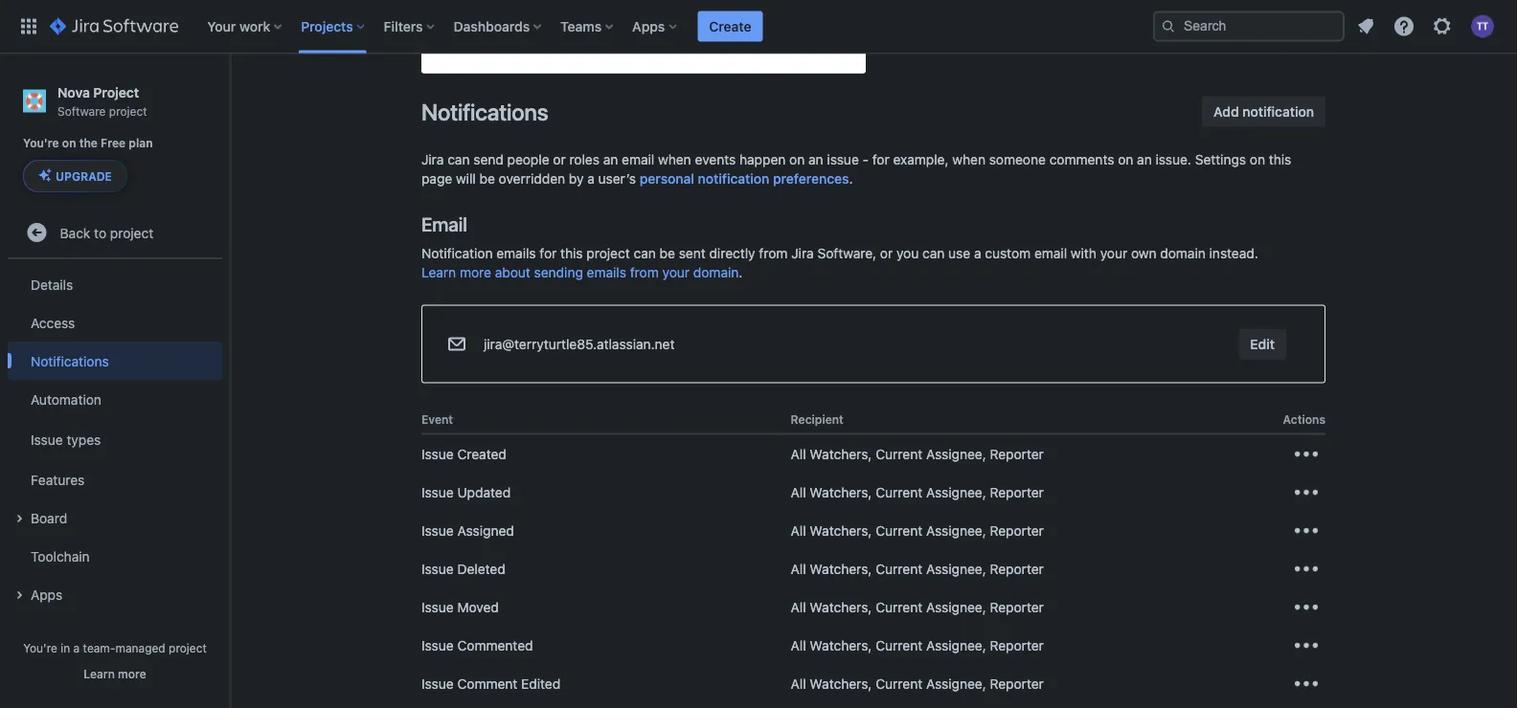 Task type: locate. For each thing, give the bounding box(es) containing it.
can inside jira can send people or roles an email when events happen on an issue - for example, when someone comments on an issue. settings on this page will be overridden by a user's
[[448, 152, 470, 168]]

1 vertical spatial this
[[561, 246, 583, 262]]

0 horizontal spatial apps
[[31, 587, 63, 603]]

4 all watchers, current assignee, reporter from the top
[[791, 562, 1044, 578]]

more inside email notification emails for this project can be sent directly from jira software, or you can use a custom email with your own domain instead. learn more about sending emails from your domain .
[[460, 265, 491, 281]]

2 current from the top
[[876, 485, 923, 501]]

current for issue comment edited
[[876, 677, 923, 693]]

project
[[109, 104, 147, 118], [110, 225, 154, 241], [587, 246, 630, 262], [169, 642, 207, 655]]

project up learn more about sending emails from your domain "button" on the left
[[587, 246, 630, 262]]

5 all watchers, current assignee, reporter from the top
[[791, 600, 1044, 616]]

can
[[448, 152, 470, 168], [634, 246, 656, 262], [923, 246, 945, 262]]

0 vertical spatial a
[[588, 171, 595, 187]]

issue for issue moved
[[422, 600, 454, 616]]

5 notification actions image from the top
[[1291, 670, 1322, 700]]

this
[[1269, 152, 1292, 168], [561, 246, 583, 262]]

0 vertical spatial for
[[873, 152, 890, 168]]

6 reporter from the top
[[990, 638, 1044, 654]]

notification for add
[[1243, 104, 1314, 120]]

a inside email notification emails for this project can be sent directly from jira software, or you can use a custom email with your own domain instead. learn more about sending emails from your domain .
[[974, 246, 982, 262]]

notification
[[1243, 104, 1314, 120], [698, 171, 770, 187]]

for right the -
[[873, 152, 890, 168]]

2 watchers, from the top
[[810, 485, 872, 501]]

1 horizontal spatial be
[[660, 246, 675, 262]]

1 current from the top
[[876, 447, 923, 463]]

1 vertical spatial jira
[[792, 246, 814, 262]]

learn inside button
[[84, 668, 115, 681]]

6 assignee, from the top
[[926, 638, 987, 654]]

0 vertical spatial notifications
[[422, 99, 548, 125]]

issue deleted
[[422, 562, 506, 578]]

or inside email notification emails for this project can be sent directly from jira software, or you can use a custom email with your own domain instead. learn more about sending emails from your domain .
[[880, 246, 893, 262]]

reporter for issue commented
[[990, 638, 1044, 654]]

notification inside button
[[1243, 104, 1314, 120]]

project
[[93, 84, 139, 100]]

. inside email notification emails for this project can be sent directly from jira software, or you can use a custom email with your own domain instead. learn more about sending emails from your domain .
[[739, 265, 743, 281]]

6 watchers, from the top
[[810, 638, 872, 654]]

7 reporter from the top
[[990, 677, 1044, 693]]

1 vertical spatial more
[[118, 668, 146, 681]]

1 reporter from the top
[[990, 447, 1044, 463]]

can up will
[[448, 152, 470, 168]]

project right managed at bottom
[[169, 642, 207, 655]]

4 assignee, from the top
[[926, 562, 987, 578]]

0 horizontal spatial can
[[448, 152, 470, 168]]

3 watchers, from the top
[[810, 524, 872, 539]]

apps button
[[8, 576, 222, 614]]

3 current from the top
[[876, 524, 923, 539]]

a right use
[[974, 246, 982, 262]]

expand image
[[8, 508, 31, 531]]

issue for issue deleted
[[422, 562, 454, 578]]

7 assignee, from the top
[[926, 677, 987, 693]]

1 notification actions image from the top
[[1291, 516, 1322, 547]]

1 horizontal spatial learn
[[422, 265, 456, 281]]

7 all from the top
[[791, 677, 806, 693]]

project down project
[[109, 104, 147, 118]]

reporter for issue moved
[[990, 600, 1044, 616]]

emails
[[496, 246, 536, 262], [587, 265, 627, 281]]

domain
[[1160, 246, 1206, 262], [693, 265, 739, 281]]

can left use
[[923, 246, 945, 262]]

current for issue deleted
[[876, 562, 923, 578]]

1 horizontal spatial domain
[[1160, 246, 1206, 262]]

email inside jira can send people or roles an email when events happen on an issue - for example, when someone comments on an issue. settings on this page will be overridden by a user's
[[622, 152, 655, 168]]

1 horizontal spatial your
[[1100, 246, 1128, 262]]

this down the add notification button
[[1269, 152, 1292, 168]]

features link
[[8, 461, 222, 499]]

issue comment edited
[[422, 677, 561, 693]]

be
[[480, 171, 495, 187], [660, 246, 675, 262]]

reporter for issue created
[[990, 447, 1044, 463]]

5 assignee, from the top
[[926, 600, 987, 616]]

2 all watchers, current assignee, reporter from the top
[[791, 485, 1044, 501]]

1 vertical spatial .
[[739, 265, 743, 281]]

1 horizontal spatial emails
[[587, 265, 627, 281]]

software
[[57, 104, 106, 118]]

1 horizontal spatial jira
[[792, 246, 814, 262]]

issue inside "link"
[[31, 432, 63, 448]]

issue left moved
[[422, 600, 454, 616]]

1 you're from the top
[[23, 136, 59, 150]]

notifications
[[422, 99, 548, 125], [31, 353, 109, 369]]

1 vertical spatial you're
[[23, 642, 57, 655]]

issue left comment
[[422, 677, 454, 693]]

0 horizontal spatial email
[[622, 152, 655, 168]]

0 vertical spatial more
[[460, 265, 491, 281]]

a inside jira can send people or roles an email when events happen on an issue - for example, when someone comments on an issue. settings on this page will be overridden by a user's
[[588, 171, 595, 187]]

0 vertical spatial you're
[[23, 136, 59, 150]]

emails up about
[[496, 246, 536, 262]]

create
[[709, 18, 752, 34]]

group
[[8, 260, 222, 620]]

watchers,
[[810, 447, 872, 463], [810, 485, 872, 501], [810, 524, 872, 539], [810, 562, 872, 578], [810, 600, 872, 616], [810, 638, 872, 654], [810, 677, 872, 693]]

group containing details
[[8, 260, 222, 620]]

a right by
[[588, 171, 595, 187]]

issue
[[31, 432, 63, 448], [422, 447, 454, 463], [422, 485, 454, 501], [422, 524, 454, 539], [422, 562, 454, 578], [422, 600, 454, 616], [422, 638, 454, 654], [422, 677, 454, 693]]

4 reporter from the top
[[990, 562, 1044, 578]]

0 vertical spatial email
[[622, 152, 655, 168]]

jira software image
[[50, 15, 178, 38], [50, 15, 178, 38]]

0 vertical spatial apps
[[632, 18, 665, 34]]

teams button
[[555, 11, 621, 42]]

2 notification actions image from the top
[[1291, 593, 1322, 624]]

apps down toolchain
[[31, 587, 63, 603]]

3 reporter from the top
[[990, 524, 1044, 539]]

1 vertical spatial notifications
[[31, 353, 109, 369]]

notifications up send
[[422, 99, 548, 125]]

1 horizontal spatial .
[[849, 171, 853, 187]]

email
[[622, 152, 655, 168], [1035, 246, 1067, 262]]

0 horizontal spatial for
[[540, 246, 557, 262]]

7 watchers, from the top
[[810, 677, 872, 693]]

comment
[[457, 677, 518, 693]]

watchers, for issue created
[[810, 447, 872, 463]]

5 watchers, from the top
[[810, 600, 872, 616]]

0 horizontal spatial notifications
[[31, 353, 109, 369]]

can left sent
[[634, 246, 656, 262]]

assignee, for issue moved
[[926, 600, 987, 616]]

0 horizontal spatial be
[[480, 171, 495, 187]]

all for issue updated
[[791, 485, 806, 501]]

4 watchers, from the top
[[810, 562, 872, 578]]

0 horizontal spatial learn
[[84, 668, 115, 681]]

1 vertical spatial notification actions image
[[1291, 593, 1322, 624]]

0 horizontal spatial when
[[658, 152, 691, 168]]

0 horizontal spatial an
[[603, 152, 618, 168]]

all for issue commented
[[791, 638, 806, 654]]

be left sent
[[660, 246, 675, 262]]

personal notification preferences .
[[640, 171, 853, 187]]

apps right teams dropdown button
[[632, 18, 665, 34]]

0 horizontal spatial domain
[[693, 265, 739, 281]]

banner
[[0, 0, 1517, 54]]

0 vertical spatial be
[[480, 171, 495, 187]]

issue commented
[[422, 638, 533, 654]]

notification actions image for moved
[[1291, 593, 1322, 624]]

1 horizontal spatial email
[[1035, 246, 1067, 262]]

1 horizontal spatial this
[[1269, 152, 1292, 168]]

when up personal
[[658, 152, 691, 168]]

you're
[[23, 136, 59, 150], [23, 642, 57, 655]]

all watchers, current assignee, reporter for issue comment edited
[[791, 677, 1044, 693]]

1 when from the left
[[658, 152, 691, 168]]

issue updated
[[422, 485, 511, 501]]

0 horizontal spatial emails
[[496, 246, 536, 262]]

assignee, for issue updated
[[926, 485, 987, 501]]

learn down notification
[[422, 265, 456, 281]]

notification right add on the top
[[1243, 104, 1314, 120]]

more down notification
[[460, 265, 491, 281]]

access
[[31, 315, 75, 331]]

0 vertical spatial this
[[1269, 152, 1292, 168]]

1 horizontal spatial for
[[873, 152, 890, 168]]

6 current from the top
[[876, 638, 923, 654]]

0 vertical spatial jira
[[422, 152, 444, 168]]

notification actions image
[[1291, 516, 1322, 547], [1291, 593, 1322, 624]]

notification actions image for issue deleted
[[1291, 555, 1322, 585]]

1 watchers, from the top
[[810, 447, 872, 463]]

1 all from the top
[[791, 447, 806, 463]]

current
[[876, 447, 923, 463], [876, 485, 923, 501], [876, 524, 923, 539], [876, 562, 923, 578], [876, 600, 923, 616], [876, 638, 923, 654], [876, 677, 923, 693]]

your left "own"
[[1100, 246, 1128, 262]]

-
[[863, 152, 869, 168]]

appswitcher icon image
[[17, 15, 40, 38]]

5 all from the top
[[791, 600, 806, 616]]

learn down team-
[[84, 668, 115, 681]]

events
[[695, 152, 736, 168]]

instead.
[[1210, 246, 1259, 262]]

people
[[507, 152, 549, 168]]

0 horizontal spatial this
[[561, 246, 583, 262]]

1 horizontal spatial an
[[809, 152, 824, 168]]

issue for issue assigned
[[422, 524, 454, 539]]

1 horizontal spatial notifications
[[422, 99, 548, 125]]

project inside nova project software project
[[109, 104, 147, 118]]

jira inside email notification emails for this project can be sent directly from jira software, or you can use a custom email with your own domain instead. learn more about sending emails from your domain .
[[792, 246, 814, 262]]

assignee, for issue commented
[[926, 638, 987, 654]]

you're on the free plan
[[23, 136, 153, 150]]

issue for issue commented
[[422, 638, 454, 654]]

for up sending
[[540, 246, 557, 262]]

domain down directly
[[693, 265, 739, 281]]

or left roles on the left of page
[[553, 152, 566, 168]]

3 assignee, from the top
[[926, 524, 987, 539]]

filters
[[384, 18, 423, 34]]

4 notification actions image from the top
[[1291, 631, 1322, 662]]

back to project
[[60, 225, 154, 241]]

0 horizontal spatial more
[[118, 668, 146, 681]]

0 horizontal spatial your
[[663, 265, 690, 281]]

1 horizontal spatial a
[[588, 171, 595, 187]]

1 notification actions image from the top
[[1291, 440, 1322, 470]]

1 horizontal spatial notification
[[1243, 104, 1314, 120]]

. down directly
[[739, 265, 743, 281]]

1 vertical spatial a
[[974, 246, 982, 262]]

2 you're from the top
[[23, 642, 57, 655]]

0 vertical spatial emails
[[496, 246, 536, 262]]

a
[[588, 171, 595, 187], [974, 246, 982, 262], [73, 642, 80, 655]]

1 vertical spatial apps
[[31, 587, 63, 603]]

notifications up automation
[[31, 353, 109, 369]]

your down sent
[[663, 265, 690, 281]]

assignee, for issue assigned
[[926, 524, 987, 539]]

1 all watchers, current assignee, reporter from the top
[[791, 447, 1044, 463]]

issue moved
[[422, 600, 499, 616]]

dashboards button
[[448, 11, 549, 42]]

email up user's at the left top
[[622, 152, 655, 168]]

from
[[759, 246, 788, 262], [630, 265, 659, 281]]

upgrade button
[[24, 161, 126, 192]]

0 vertical spatial notification actions image
[[1291, 516, 1322, 547]]

2 horizontal spatial a
[[974, 246, 982, 262]]

you're for you're on the free plan
[[23, 136, 59, 150]]

when
[[658, 152, 691, 168], [953, 152, 986, 168]]

2 notification actions image from the top
[[1291, 478, 1322, 509]]

a right in
[[73, 642, 80, 655]]

0 vertical spatial or
[[553, 152, 566, 168]]

current for issue moved
[[876, 600, 923, 616]]

1 horizontal spatial apps
[[632, 18, 665, 34]]

when right example,
[[953, 152, 986, 168]]

this inside jira can send people or roles an email when events happen on an issue - for example, when someone comments on an issue. settings on this page will be overridden by a user's
[[1269, 152, 1292, 168]]

4 all from the top
[[791, 562, 806, 578]]

notification down events
[[698, 171, 770, 187]]

issue down event
[[422, 447, 454, 463]]

toolchain
[[31, 549, 90, 565]]

2 assignee, from the top
[[926, 485, 987, 501]]

project right to
[[110, 225, 154, 241]]

0 horizontal spatial a
[[73, 642, 80, 655]]

an up preferences
[[809, 152, 824, 168]]

deleted
[[457, 562, 506, 578]]

domain right "own"
[[1160, 246, 1206, 262]]

0 horizontal spatial jira
[[422, 152, 444, 168]]

all for issue created
[[791, 447, 806, 463]]

all for issue assigned
[[791, 524, 806, 539]]

0 vertical spatial learn
[[422, 265, 456, 281]]

all watchers, current assignee, reporter for issue commented
[[791, 638, 1044, 654]]

0 vertical spatial domain
[[1160, 246, 1206, 262]]

3 notification actions image from the top
[[1291, 555, 1322, 585]]

notification actions image
[[1291, 440, 1322, 470], [1291, 478, 1322, 509], [1291, 555, 1322, 585], [1291, 631, 1322, 662], [1291, 670, 1322, 700]]

1 horizontal spatial or
[[880, 246, 893, 262]]

project inside email notification emails for this project can be sent directly from jira software, or you can use a custom email with your own domain instead. learn more about sending emails from your domain .
[[587, 246, 630, 262]]

board
[[31, 510, 67, 526]]

all watchers, current assignee, reporter for issue created
[[791, 447, 1044, 463]]

0 vertical spatial your
[[1100, 246, 1128, 262]]

1 vertical spatial learn
[[84, 668, 115, 681]]

0 horizontal spatial notification
[[698, 171, 770, 187]]

user's
[[598, 171, 636, 187]]

all
[[791, 447, 806, 463], [791, 485, 806, 501], [791, 524, 806, 539], [791, 562, 806, 578], [791, 600, 806, 616], [791, 638, 806, 654], [791, 677, 806, 693]]

projects button
[[295, 11, 372, 42]]

reporter
[[990, 447, 1044, 463], [990, 485, 1044, 501], [990, 524, 1044, 539], [990, 562, 1044, 578], [990, 600, 1044, 616], [990, 638, 1044, 654], [990, 677, 1044, 693]]

more inside button
[[118, 668, 146, 681]]

7 all watchers, current assignee, reporter from the top
[[791, 677, 1044, 693]]

1 vertical spatial for
[[540, 246, 557, 262]]

1 vertical spatial or
[[880, 246, 893, 262]]

emails right sending
[[587, 265, 627, 281]]

or inside jira can send people or roles an email when events happen on an issue - for example, when someone comments on an issue. settings on this page will be overridden by a user's
[[553, 152, 566, 168]]

you're left the
[[23, 136, 59, 150]]

notification
[[422, 246, 493, 262]]

notification for personal
[[698, 171, 770, 187]]

issue left deleted
[[422, 562, 454, 578]]

email left with
[[1035, 246, 1067, 262]]

5 current from the top
[[876, 600, 923, 616]]

or
[[553, 152, 566, 168], [880, 246, 893, 262]]

1 vertical spatial emails
[[587, 265, 627, 281]]

jira left software,
[[792, 246, 814, 262]]

you're for you're in a team-managed project
[[23, 642, 57, 655]]

assignee, for issue deleted
[[926, 562, 987, 578]]

1 vertical spatial notification
[[698, 171, 770, 187]]

created
[[457, 447, 507, 463]]

2 reporter from the top
[[990, 485, 1044, 501]]

issue up issue deleted
[[422, 524, 454, 539]]

issue assigned
[[422, 524, 514, 539]]

use
[[949, 246, 971, 262]]

be down send
[[480, 171, 495, 187]]

issue left updated
[[422, 485, 454, 501]]

4 current from the top
[[876, 562, 923, 578]]

edit
[[1251, 337, 1275, 353]]

6 all watchers, current assignee, reporter from the top
[[791, 638, 1044, 654]]

managed
[[115, 642, 165, 655]]

more down managed at bottom
[[118, 668, 146, 681]]

0 horizontal spatial .
[[739, 265, 743, 281]]

issue for issue created
[[422, 447, 454, 463]]

your
[[1100, 246, 1128, 262], [663, 265, 690, 281]]

an up user's at the left top
[[603, 152, 618, 168]]

watchers, for issue comment edited
[[810, 677, 872, 693]]

3 all watchers, current assignee, reporter from the top
[[791, 524, 1044, 539]]

1 horizontal spatial when
[[953, 152, 986, 168]]

watchers, for issue updated
[[810, 485, 872, 501]]

jira up page
[[422, 152, 444, 168]]

2 when from the left
[[953, 152, 986, 168]]

filters button
[[378, 11, 442, 42]]

from right directly
[[759, 246, 788, 262]]

issue left types
[[31, 432, 63, 448]]

this inside email notification emails for this project can be sent directly from jira software, or you can use a custom email with your own domain instead. learn more about sending emails from your domain .
[[561, 246, 583, 262]]

plan
[[129, 136, 153, 150]]

2 horizontal spatial an
[[1137, 152, 1152, 168]]

issue down issue moved
[[422, 638, 454, 654]]

current for issue commented
[[876, 638, 923, 654]]

1 assignee, from the top
[[926, 447, 987, 463]]

. down issue
[[849, 171, 853, 187]]

learn
[[422, 265, 456, 281], [84, 668, 115, 681]]

1 horizontal spatial from
[[759, 246, 788, 262]]

1 horizontal spatial more
[[460, 265, 491, 281]]

all for issue moved
[[791, 600, 806, 616]]

actions
[[1283, 414, 1326, 427]]

current for issue assigned
[[876, 524, 923, 539]]

6 all from the top
[[791, 638, 806, 654]]

project inside 'link'
[[110, 225, 154, 241]]

1 vertical spatial from
[[630, 265, 659, 281]]

access link
[[8, 304, 222, 342]]

notification actions image for issue created
[[1291, 440, 1322, 470]]

personal
[[640, 171, 695, 187]]

or left you
[[880, 246, 893, 262]]

an left 'issue.'
[[1137, 152, 1152, 168]]

3 all from the top
[[791, 524, 806, 539]]

from right sending
[[630, 265, 659, 281]]

add
[[1214, 104, 1239, 120]]

issue for issue comment edited
[[422, 677, 454, 693]]

1 vertical spatial email
[[1035, 246, 1067, 262]]

5 reporter from the top
[[990, 600, 1044, 616]]

1 vertical spatial be
[[660, 246, 675, 262]]

issue types
[[31, 432, 101, 448]]

jira can send people or roles an email when events happen on an issue - for example, when someone comments on an issue. settings on this page will be overridden by a user's
[[422, 152, 1292, 187]]

projects
[[301, 18, 353, 34]]

0 vertical spatial notification
[[1243, 104, 1314, 120]]

on right settings
[[1250, 152, 1266, 168]]

this up learn more about sending emails from your domain "button" on the left
[[561, 246, 583, 262]]

your work button
[[201, 11, 290, 42]]

current for issue updated
[[876, 485, 923, 501]]

details link
[[8, 266, 222, 304]]

you're left in
[[23, 642, 57, 655]]

7 current from the top
[[876, 677, 923, 693]]

2 all from the top
[[791, 485, 806, 501]]

you
[[897, 246, 919, 262]]

0 horizontal spatial or
[[553, 152, 566, 168]]



Task type: vqa. For each thing, say whether or not it's contained in the screenshot.
Add notification
yes



Task type: describe. For each thing, give the bounding box(es) containing it.
be inside jira can send people or roles an email when events happen on an issue - for example, when someone comments on an issue. settings on this page will be overridden by a user's
[[480, 171, 495, 187]]

1 vertical spatial your
[[663, 265, 690, 281]]

custom
[[985, 246, 1031, 262]]

all watchers, current assignee, reporter for issue updated
[[791, 485, 1044, 501]]

details
[[31, 277, 73, 292]]

learn more
[[84, 668, 146, 681]]

nova
[[57, 84, 90, 100]]

edited
[[521, 677, 561, 693]]

work
[[239, 18, 270, 34]]

learn more about sending emails from your domain button
[[422, 263, 739, 283]]

back
[[60, 225, 90, 241]]

for inside jira can send people or roles an email when events happen on an issue - for example, when someone comments on an issue. settings on this page will be overridden by a user's
[[873, 152, 890, 168]]

directly
[[709, 246, 756, 262]]

watchers, for issue deleted
[[810, 562, 872, 578]]

2 horizontal spatial can
[[923, 246, 945, 262]]

preferences
[[773, 171, 849, 187]]

board button
[[8, 499, 222, 538]]

all for issue deleted
[[791, 562, 806, 578]]

all watchers, current assignee, reporter for issue assigned
[[791, 524, 1044, 539]]

expand image
[[8, 585, 31, 608]]

assignee, for issue comment edited
[[926, 677, 987, 693]]

edit button
[[1239, 330, 1287, 360]]

notification actions image for assigned
[[1291, 516, 1322, 547]]

issue
[[827, 152, 859, 168]]

commented
[[457, 638, 533, 654]]

your profile and settings image
[[1471, 15, 1494, 38]]

your
[[207, 18, 236, 34]]

reporter for issue updated
[[990, 485, 1044, 501]]

0 vertical spatial .
[[849, 171, 853, 187]]

in
[[61, 642, 70, 655]]

create button
[[698, 11, 763, 42]]

team-
[[83, 642, 115, 655]]

issue types link
[[8, 419, 222, 461]]

personal notification preferences link
[[640, 170, 849, 189]]

learn inside email notification emails for this project can be sent directly from jira software, or you can use a custom email with your own domain instead. learn more about sending emails from your domain .
[[422, 265, 456, 281]]

jira issue preview in slack image
[[422, 0, 866, 74]]

1 vertical spatial domain
[[693, 265, 739, 281]]

automation
[[31, 392, 101, 407]]

3 an from the left
[[1137, 152, 1152, 168]]

2 an from the left
[[809, 152, 824, 168]]

on up preferences
[[790, 152, 805, 168]]

back to project link
[[8, 214, 222, 252]]

notifications link
[[8, 342, 222, 381]]

sent
[[679, 246, 706, 262]]

issue created
[[422, 447, 507, 463]]

nova project software project
[[57, 84, 147, 118]]

be inside email notification emails for this project can be sent directly from jira software, or you can use a custom email with your own domain instead. learn more about sending emails from your domain .
[[660, 246, 675, 262]]

watchers, for issue commented
[[810, 638, 872, 654]]

toolchain link
[[8, 538, 222, 576]]

roles
[[569, 152, 600, 168]]

teams
[[561, 18, 602, 34]]

reporter for issue assigned
[[990, 524, 1044, 539]]

settings
[[1195, 152, 1246, 168]]

sidebar navigation image
[[209, 77, 251, 115]]

recipient
[[791, 414, 844, 427]]

issue.
[[1156, 152, 1192, 168]]

1 an from the left
[[603, 152, 618, 168]]

notification actions image for issue comment edited
[[1291, 670, 1322, 700]]

0 vertical spatial from
[[759, 246, 788, 262]]

notification actions image for issue commented
[[1291, 631, 1322, 662]]

assigned
[[457, 524, 514, 539]]

watchers, for issue moved
[[810, 600, 872, 616]]

reporter for issue deleted
[[990, 562, 1044, 578]]

on right comments
[[1118, 152, 1134, 168]]

learn more button
[[84, 667, 146, 682]]

page
[[422, 171, 452, 187]]

email inside email notification emails for this project can be sent directly from jira software, or you can use a custom email with your own domain instead. learn more about sending emails from your domain .
[[1035, 246, 1067, 262]]

comments
[[1050, 152, 1115, 168]]

issue for issue updated
[[422, 485, 454, 501]]

updated
[[457, 485, 511, 501]]

banner containing your work
[[0, 0, 1517, 54]]

primary element
[[11, 0, 1153, 53]]

notification actions image for issue updated
[[1291, 478, 1322, 509]]

free
[[101, 136, 126, 150]]

2 vertical spatial a
[[73, 642, 80, 655]]

apps button
[[627, 11, 684, 42]]

all for issue comment edited
[[791, 677, 806, 693]]

send
[[474, 152, 504, 168]]

all watchers, current assignee, reporter for issue deleted
[[791, 562, 1044, 578]]

add notification button
[[1202, 97, 1326, 127]]

you're in a team-managed project
[[23, 642, 207, 655]]

example,
[[893, 152, 949, 168]]

reporter for issue comment edited
[[990, 677, 1044, 693]]

moved
[[457, 600, 499, 616]]

overridden
[[499, 171, 565, 187]]

about
[[495, 265, 531, 281]]

jira inside jira can send people or roles an email when events happen on an issue - for example, when someone comments on an issue. settings on this page will be overridden by a user's
[[422, 152, 444, 168]]

assignee, for issue created
[[926, 447, 987, 463]]

on left the
[[62, 136, 76, 150]]

with
[[1071, 246, 1097, 262]]

apps inside button
[[31, 587, 63, 603]]

software,
[[818, 246, 877, 262]]

email
[[422, 214, 467, 236]]

someone
[[989, 152, 1046, 168]]

types
[[67, 432, 101, 448]]

sending
[[534, 265, 583, 281]]

search image
[[1161, 19, 1176, 34]]

by
[[569, 171, 584, 187]]

event
[[422, 414, 453, 427]]

watchers, for issue assigned
[[810, 524, 872, 539]]

your work
[[207, 18, 270, 34]]

automation link
[[8, 381, 222, 419]]

settings image
[[1431, 15, 1454, 38]]

jira@terryturtle85.atlassian.net
[[484, 337, 675, 353]]

apps inside popup button
[[632, 18, 665, 34]]

upgrade
[[56, 170, 112, 183]]

issue for issue types
[[31, 432, 63, 448]]

current for issue created
[[876, 447, 923, 463]]

help image
[[1393, 15, 1416, 38]]

dashboards
[[454, 18, 530, 34]]

notifications image
[[1355, 15, 1378, 38]]

to
[[94, 225, 106, 241]]

happen
[[740, 152, 786, 168]]

all watchers, current assignee, reporter for issue moved
[[791, 600, 1044, 616]]

1 horizontal spatial can
[[634, 246, 656, 262]]

add notification
[[1214, 104, 1314, 120]]

will
[[456, 171, 476, 187]]

the
[[79, 136, 98, 150]]

for inside email notification emails for this project can be sent directly from jira software, or you can use a custom email with your own domain instead. learn more about sending emails from your domain .
[[540, 246, 557, 262]]

Search field
[[1153, 11, 1345, 42]]

email icon image
[[445, 333, 468, 356]]

email notification emails for this project can be sent directly from jira software, or you can use a custom email with your own domain instead. learn more about sending emails from your domain .
[[422, 214, 1259, 281]]

own
[[1131, 246, 1157, 262]]

0 horizontal spatial from
[[630, 265, 659, 281]]



